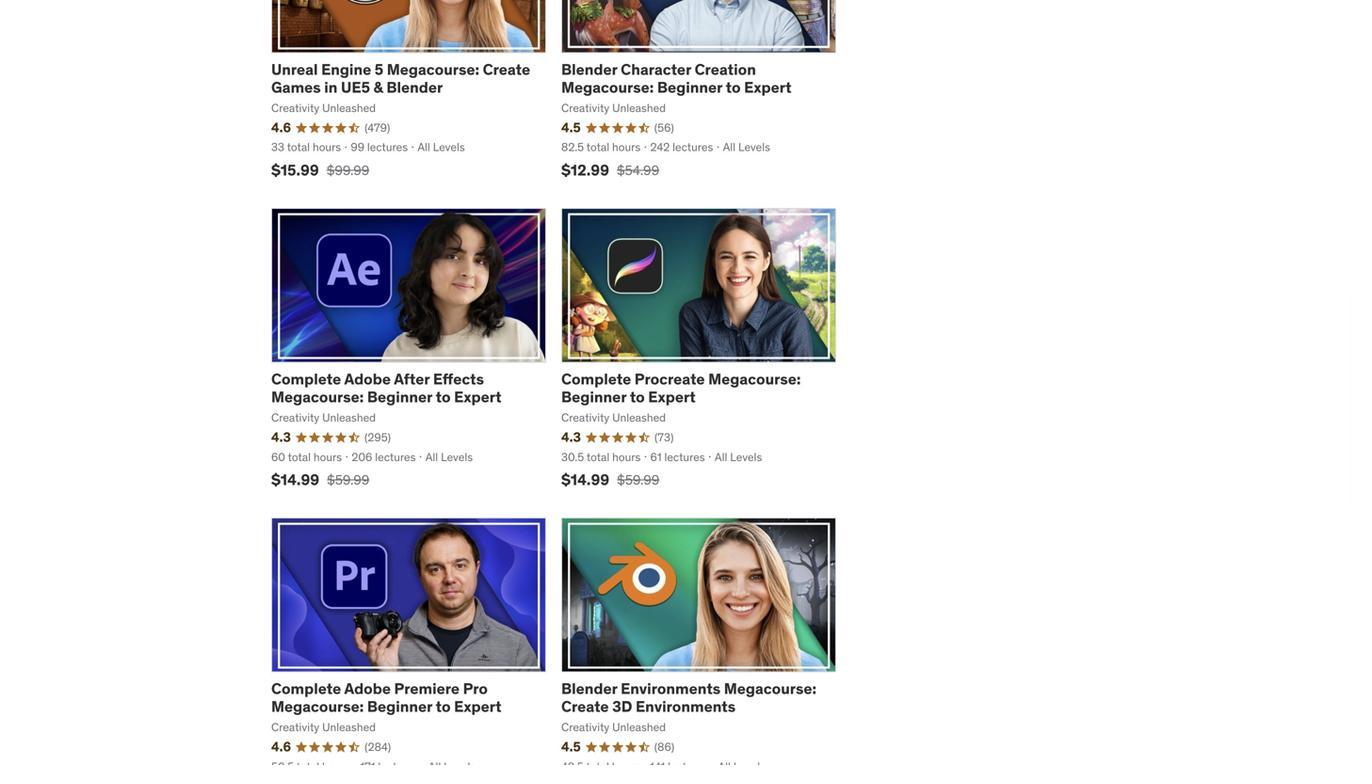 Task type: describe. For each thing, give the bounding box(es) containing it.
complete adobe after effects megacourse: beginner to expert link
[[271, 369, 502, 407]]

61
[[650, 450, 662, 465]]

unreal
[[271, 60, 318, 79]]

206 lectures
[[352, 450, 416, 465]]

blender for environments
[[561, 679, 617, 699]]

33
[[271, 140, 284, 155]]

all levels for after
[[425, 450, 473, 465]]

megacourse: inside complete adobe premiere pro megacourse: beginner to expert creativity unleashed
[[271, 697, 364, 717]]

complete for complete procreate megacourse: beginner to expert
[[561, 369, 631, 389]]

(56)
[[654, 120, 674, 135]]

479 reviews element
[[365, 120, 390, 136]]

adobe for premiere
[[344, 679, 391, 699]]

(73)
[[655, 430, 674, 445]]

61 lectures
[[650, 450, 705, 465]]

complete adobe premiere pro megacourse: beginner to expert creativity unleashed
[[271, 679, 502, 735]]

character
[[621, 60, 691, 79]]

$14.99 for complete adobe after effects megacourse: beginner to expert
[[271, 470, 319, 490]]

86 reviews element
[[654, 740, 674, 756]]

all for creation
[[723, 140, 736, 155]]

(284)
[[365, 740, 391, 755]]

complete procreate megacourse: beginner to expert creativity unleashed
[[561, 369, 801, 425]]

beginner inside complete adobe premiere pro megacourse: beginner to expert creativity unleashed
[[367, 697, 432, 717]]

levels for blender character creation megacourse: beginner to expert
[[738, 140, 770, 155]]

56 reviews element
[[654, 120, 674, 136]]

creation
[[695, 60, 756, 79]]

206
[[352, 450, 372, 465]]

unleashed inside unreal engine 5 megacourse: create games in ue5 & blender creativity unleashed
[[322, 101, 376, 115]]

73 reviews element
[[655, 430, 674, 446]]

$54.99
[[617, 162, 659, 179]]

levels for unreal engine 5 megacourse: create games in ue5 & blender
[[433, 140, 465, 155]]

5
[[375, 60, 383, 79]]

blender character creation megacourse: beginner to expert creativity unleashed
[[561, 60, 792, 115]]

4.6 for unreal engine 5 megacourse: create games in ue5 & blender
[[271, 119, 291, 136]]

4.5 for blender environments megacourse: create 3d environments
[[561, 739, 581, 756]]

creativity inside complete adobe after effects megacourse: beginner to expert creativity unleashed
[[271, 411, 319, 425]]

$14.99 $59.99 for megacourse:
[[271, 470, 369, 490]]

complete inside complete adobe premiere pro megacourse: beginner to expert creativity unleashed
[[271, 679, 341, 699]]

beginner inside blender character creation megacourse: beginner to expert creativity unleashed
[[657, 78, 722, 97]]

expert inside complete adobe after effects megacourse: beginner to expert creativity unleashed
[[454, 388, 502, 407]]

games
[[271, 78, 321, 97]]

82.5 total hours
[[561, 140, 641, 155]]

&
[[373, 78, 383, 97]]

$59.99 for megacourse:
[[327, 472, 369, 489]]

lectures down 73 reviews element
[[664, 450, 705, 465]]

megacourse: inside blender character creation megacourse: beginner to expert creativity unleashed
[[561, 78, 654, 97]]

(86)
[[654, 740, 674, 755]]

blender inside unreal engine 5 megacourse: create games in ue5 & blender creativity unleashed
[[387, 78, 443, 97]]

megacourse: inside complete adobe after effects megacourse: beginner to expert creativity unleashed
[[271, 388, 364, 407]]

expert inside complete adobe premiere pro megacourse: beginner to expert creativity unleashed
[[454, 697, 502, 717]]

expert inside complete procreate megacourse: beginner to expert creativity unleashed
[[648, 388, 696, 407]]

all for after
[[425, 450, 438, 465]]

to inside complete procreate megacourse: beginner to expert creativity unleashed
[[630, 388, 645, 407]]

blender environments megacourse: create 3d environments link
[[561, 679, 817, 717]]

megacourse: inside complete procreate megacourse: beginner to expert creativity unleashed
[[708, 369, 801, 389]]

total right 30.5 on the bottom of page
[[587, 450, 610, 465]]

create inside the blender environments megacourse: create 3d environments creativity unleashed
[[561, 697, 609, 717]]

levels for complete procreate megacourse: beginner to expert
[[730, 450, 762, 465]]

create inside unreal engine 5 megacourse: create games in ue5 & blender creativity unleashed
[[483, 60, 530, 79]]

hours left 61
[[612, 450, 641, 465]]

4.3 for complete adobe after effects megacourse: beginner to expert
[[271, 429, 291, 446]]

$12.99
[[561, 161, 609, 180]]

4.5 for blender character creation megacourse: beginner to expert
[[561, 119, 581, 136]]

4.6 for complete adobe premiere pro megacourse: beginner to expert
[[271, 739, 291, 756]]

complete adobe after effects megacourse: beginner to expert creativity unleashed
[[271, 369, 502, 425]]

levels for complete adobe after effects megacourse: beginner to expert
[[441, 450, 473, 465]]

unleashed inside complete procreate megacourse: beginner to expert creativity unleashed
[[612, 411, 666, 425]]



Task type: locate. For each thing, give the bounding box(es) containing it.
1 horizontal spatial create
[[561, 697, 609, 717]]

$14.99 down 30.5 on the bottom of page
[[561, 470, 609, 490]]

1 $14.99 from the left
[[271, 470, 319, 490]]

0 horizontal spatial $59.99
[[327, 472, 369, 489]]

hours up $15.99 $99.99
[[313, 140, 341, 155]]

$59.99 for to
[[617, 472, 659, 489]]

60
[[271, 450, 285, 465]]

to inside complete adobe premiere pro megacourse: beginner to expert creativity unleashed
[[436, 697, 451, 717]]

unleashed up (73)
[[612, 411, 666, 425]]

99 lectures
[[351, 140, 408, 155]]

$14.99 down "60 total hours"
[[271, 470, 319, 490]]

all right 242 lectures
[[723, 140, 736, 155]]

lectures for &
[[367, 140, 408, 155]]

lectures for unleashed
[[673, 140, 713, 155]]

effects
[[433, 369, 484, 389]]

0 horizontal spatial $14.99
[[271, 470, 319, 490]]

4.3 for complete procreate megacourse: beginner to expert
[[561, 429, 581, 446]]

4.5
[[561, 119, 581, 136], [561, 739, 581, 756]]

levels right 242 lectures
[[738, 140, 770, 155]]

unleashed inside blender character creation megacourse: beginner to expert creativity unleashed
[[612, 101, 666, 115]]

beginner up (295)
[[367, 388, 432, 407]]

to inside complete adobe after effects megacourse: beginner to expert creativity unleashed
[[436, 388, 451, 407]]

unleashed down ue5 at the left top of the page
[[322, 101, 376, 115]]

1 $14.99 $59.99 from the left
[[271, 470, 369, 490]]

hours up $54.99
[[612, 140, 641, 155]]

0 vertical spatial 4.5
[[561, 119, 581, 136]]

lectures for creativity
[[375, 450, 416, 465]]

unleashed
[[322, 101, 376, 115], [612, 101, 666, 115], [322, 411, 376, 425], [612, 411, 666, 425], [322, 721, 376, 735], [612, 721, 666, 735]]

2 $14.99 $59.99 from the left
[[561, 470, 659, 490]]

2 4.6 from the top
[[271, 739, 291, 756]]

all for 5
[[417, 140, 430, 155]]

1 horizontal spatial $14.99
[[561, 470, 609, 490]]

all right 99 lectures
[[417, 140, 430, 155]]

284 reviews element
[[365, 740, 391, 756]]

ue5
[[341, 78, 370, 97]]

60 total hours
[[271, 450, 342, 465]]

total for creativity
[[288, 450, 311, 465]]

0 vertical spatial adobe
[[344, 369, 391, 389]]

1 4.3 from the left
[[271, 429, 291, 446]]

2 adobe from the top
[[344, 679, 391, 699]]

total right "60"
[[288, 450, 311, 465]]

levels right 206 lectures
[[441, 450, 473, 465]]

unleashed up (56)
[[612, 101, 666, 115]]

beginner
[[657, 78, 722, 97], [367, 388, 432, 407], [561, 388, 627, 407], [367, 697, 432, 717]]

0 vertical spatial 4.6
[[271, 119, 291, 136]]

complete adobe premiere pro megacourse: beginner to expert link
[[271, 679, 502, 717]]

create
[[483, 60, 530, 79], [561, 697, 609, 717]]

creativity inside blender character creation megacourse: beginner to expert creativity unleashed
[[561, 101, 609, 115]]

to
[[726, 78, 741, 97], [436, 388, 451, 407], [630, 388, 645, 407], [436, 697, 451, 717]]

lectures
[[367, 140, 408, 155], [673, 140, 713, 155], [375, 450, 416, 465], [664, 450, 705, 465]]

adobe
[[344, 369, 391, 389], [344, 679, 391, 699]]

$14.99 $59.99 for to
[[561, 470, 659, 490]]

$15.99 $99.99
[[271, 161, 369, 180]]

adobe inside complete adobe after effects megacourse: beginner to expert creativity unleashed
[[344, 369, 391, 389]]

lectures down the 479 reviews element
[[367, 140, 408, 155]]

beginner inside complete adobe after effects megacourse: beginner to expert creativity unleashed
[[367, 388, 432, 407]]

hours for creativity
[[314, 450, 342, 465]]

all levels for megacourse:
[[715, 450, 762, 465]]

creativity inside complete adobe premiere pro megacourse: beginner to expert creativity unleashed
[[271, 721, 319, 735]]

lectures right 242
[[673, 140, 713, 155]]

complete
[[271, 369, 341, 389], [561, 369, 631, 389], [271, 679, 341, 699]]

premiere
[[394, 679, 460, 699]]

33 total hours
[[271, 140, 341, 155]]

megacourse:
[[387, 60, 479, 79], [561, 78, 654, 97], [708, 369, 801, 389], [271, 388, 364, 407], [724, 679, 817, 699], [271, 697, 364, 717]]

beginner inside complete procreate megacourse: beginner to expert creativity unleashed
[[561, 388, 627, 407]]

creativity inside complete procreate megacourse: beginner to expert creativity unleashed
[[561, 411, 609, 425]]

total for unleashed
[[587, 140, 609, 155]]

unleashed up (295)
[[322, 411, 376, 425]]

4.6
[[271, 119, 291, 136], [271, 739, 291, 756]]

adobe for after
[[344, 369, 391, 389]]

complete for complete adobe after effects megacourse: beginner to expert
[[271, 369, 341, 389]]

all for megacourse:
[[715, 450, 727, 465]]

unleashed down 3d
[[612, 721, 666, 735]]

1 horizontal spatial $14.99 $59.99
[[561, 470, 659, 490]]

2 4.3 from the left
[[561, 429, 581, 446]]

295 reviews element
[[364, 430, 391, 446]]

30.5 total hours
[[561, 450, 641, 465]]

pro
[[463, 679, 488, 699]]

0 horizontal spatial 4.3
[[271, 429, 291, 446]]

blender character creation megacourse: beginner to expert link
[[561, 60, 792, 97]]

creativity inside unreal engine 5 megacourse: create games in ue5 & blender creativity unleashed
[[271, 101, 319, 115]]

1 $59.99 from the left
[[327, 472, 369, 489]]

0 horizontal spatial $14.99 $59.99
[[271, 470, 369, 490]]

99
[[351, 140, 364, 155]]

1 horizontal spatial 4.3
[[561, 429, 581, 446]]

engine
[[321, 60, 371, 79]]

30.5
[[561, 450, 584, 465]]

expert inside blender character creation megacourse: beginner to expert creativity unleashed
[[744, 78, 792, 97]]

242
[[650, 140, 670, 155]]

unleashed inside complete adobe after effects megacourse: beginner to expert creativity unleashed
[[322, 411, 376, 425]]

(295)
[[364, 430, 391, 445]]

creativity
[[271, 101, 319, 115], [561, 101, 609, 115], [271, 411, 319, 425], [561, 411, 609, 425], [271, 721, 319, 735], [561, 721, 609, 735]]

beginner up (284)
[[367, 697, 432, 717]]

unreal engine 5 megacourse: create games in ue5 & blender creativity unleashed
[[271, 60, 530, 115]]

1 4.6 from the top
[[271, 119, 291, 136]]

0 horizontal spatial create
[[483, 60, 530, 79]]

all levels right 61 lectures
[[715, 450, 762, 465]]

$14.99 $59.99 down 30.5 total hours
[[561, 470, 659, 490]]

all levels for 5
[[417, 140, 465, 155]]

blender inside the blender environments megacourse: create 3d environments creativity unleashed
[[561, 679, 617, 699]]

2 $59.99 from the left
[[617, 472, 659, 489]]

1 vertical spatial adobe
[[344, 679, 391, 699]]

complete inside complete procreate megacourse: beginner to expert creativity unleashed
[[561, 369, 631, 389]]

levels right 61 lectures
[[730, 450, 762, 465]]

$14.99 for complete procreate megacourse: beginner to expert
[[561, 470, 609, 490]]

adobe inside complete adobe premiere pro megacourse: beginner to expert creativity unleashed
[[344, 679, 391, 699]]

in
[[324, 78, 338, 97]]

82.5
[[561, 140, 584, 155]]

hours
[[313, 140, 341, 155], [612, 140, 641, 155], [314, 450, 342, 465], [612, 450, 641, 465]]

$59.99 down 61
[[617, 472, 659, 489]]

$14.99
[[271, 470, 319, 490], [561, 470, 609, 490]]

1 horizontal spatial $59.99
[[617, 472, 659, 489]]

blender for character
[[561, 60, 617, 79]]

beginner up (56)
[[657, 78, 722, 97]]

1 vertical spatial create
[[561, 697, 609, 717]]

$59.99
[[327, 472, 369, 489], [617, 472, 659, 489]]

$99.99
[[327, 162, 369, 179]]

blender inside blender character creation megacourse: beginner to expert creativity unleashed
[[561, 60, 617, 79]]

expert
[[744, 78, 792, 97], [454, 388, 502, 407], [648, 388, 696, 407], [454, 697, 502, 717]]

4.3
[[271, 429, 291, 446], [561, 429, 581, 446]]

$14.99 $59.99 down "60 total hours"
[[271, 470, 369, 490]]

all levels for creation
[[723, 140, 770, 155]]

levels right 99 lectures
[[433, 140, 465, 155]]

4.5 left (86)
[[561, 739, 581, 756]]

all levels right 242 lectures
[[723, 140, 770, 155]]

after
[[394, 369, 430, 389]]

unleashed inside the blender environments megacourse: create 3d environments creativity unleashed
[[612, 721, 666, 735]]

total
[[287, 140, 310, 155], [587, 140, 609, 155], [288, 450, 311, 465], [587, 450, 610, 465]]

complete inside complete adobe after effects megacourse: beginner to expert creativity unleashed
[[271, 369, 341, 389]]

unreal engine 5 megacourse: create games in ue5 & blender link
[[271, 60, 530, 97]]

adobe left the after
[[344, 369, 391, 389]]

levels
[[433, 140, 465, 155], [738, 140, 770, 155], [441, 450, 473, 465], [730, 450, 762, 465]]

hours for &
[[313, 140, 341, 155]]

creativity inside the blender environments megacourse: create 3d environments creativity unleashed
[[561, 721, 609, 735]]

242 lectures
[[650, 140, 713, 155]]

procreate
[[635, 369, 705, 389]]

unleashed inside complete adobe premiere pro megacourse: beginner to expert creativity unleashed
[[322, 721, 376, 735]]

1 4.5 from the top
[[561, 119, 581, 136]]

0 vertical spatial create
[[483, 60, 530, 79]]

hours left 206 on the left
[[314, 450, 342, 465]]

total right 33 on the left
[[287, 140, 310, 155]]

to inside blender character creation megacourse: beginner to expert creativity unleashed
[[726, 78, 741, 97]]

all levels
[[417, 140, 465, 155], [723, 140, 770, 155], [425, 450, 473, 465], [715, 450, 762, 465]]

2 4.5 from the top
[[561, 739, 581, 756]]

1 vertical spatial 4.5
[[561, 739, 581, 756]]

$14.99 $59.99
[[271, 470, 369, 490], [561, 470, 659, 490]]

1 vertical spatial 4.6
[[271, 739, 291, 756]]

all right 206 lectures
[[425, 450, 438, 465]]

1 adobe from the top
[[344, 369, 391, 389]]

complete procreate megacourse: beginner to expert link
[[561, 369, 801, 407]]

environments
[[621, 679, 721, 699], [636, 697, 736, 717]]

lectures down 295 reviews element
[[375, 450, 416, 465]]

$59.99 down 206 on the left
[[327, 472, 369, 489]]

total right 82.5
[[587, 140, 609, 155]]

4.3 up 30.5 on the bottom of page
[[561, 429, 581, 446]]

hours for unleashed
[[612, 140, 641, 155]]

beginner up 30.5 total hours
[[561, 388, 627, 407]]

megacourse: inside unreal engine 5 megacourse: create games in ue5 & blender creativity unleashed
[[387, 60, 479, 79]]

total for &
[[287, 140, 310, 155]]

3d
[[612, 697, 632, 717]]

megacourse: inside the blender environments megacourse: create 3d environments creativity unleashed
[[724, 679, 817, 699]]

$12.99 $54.99
[[561, 161, 659, 180]]

blender
[[561, 60, 617, 79], [387, 78, 443, 97], [561, 679, 617, 699]]

all levels right 99 lectures
[[417, 140, 465, 155]]

all right 61 lectures
[[715, 450, 727, 465]]

4.5 up 82.5
[[561, 119, 581, 136]]

$15.99
[[271, 161, 319, 180]]

2 $14.99 from the left
[[561, 470, 609, 490]]

unleashed up (284)
[[322, 721, 376, 735]]

adobe left "premiere"
[[344, 679, 391, 699]]

blender environments megacourse: create 3d environments creativity unleashed
[[561, 679, 817, 735]]

4.3 up "60"
[[271, 429, 291, 446]]

all
[[417, 140, 430, 155], [723, 140, 736, 155], [425, 450, 438, 465], [715, 450, 727, 465]]

(479)
[[365, 120, 390, 135]]

all levels right 206 lectures
[[425, 450, 473, 465]]



Task type: vqa. For each thing, say whether or not it's contained in the screenshot.


